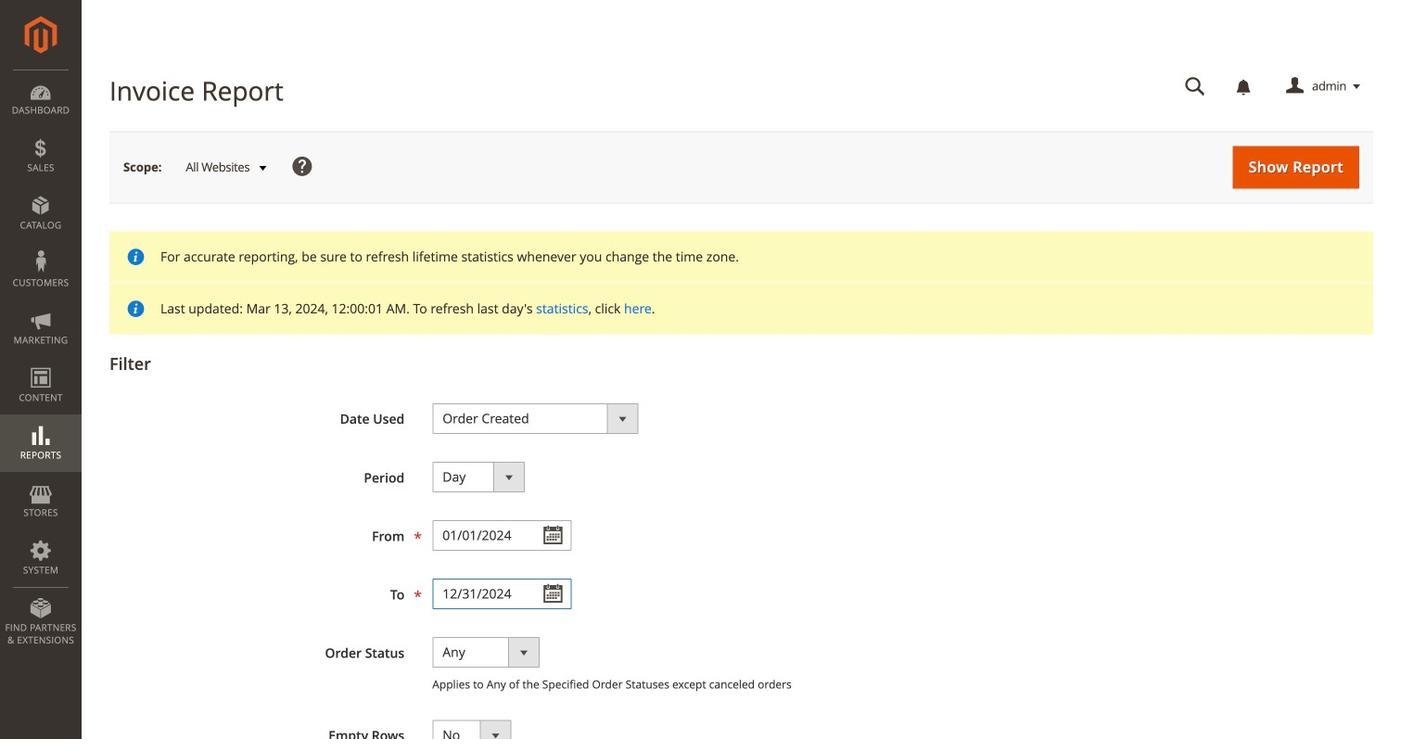 Task type: describe. For each thing, give the bounding box(es) containing it.
magento admin panel image
[[25, 16, 57, 54]]



Task type: locate. For each thing, give the bounding box(es) containing it.
menu bar
[[0, 70, 82, 656]]

None text field
[[1172, 70, 1219, 103]]

None text field
[[432, 520, 572, 551], [432, 579, 572, 609], [432, 520, 572, 551], [432, 579, 572, 609]]



